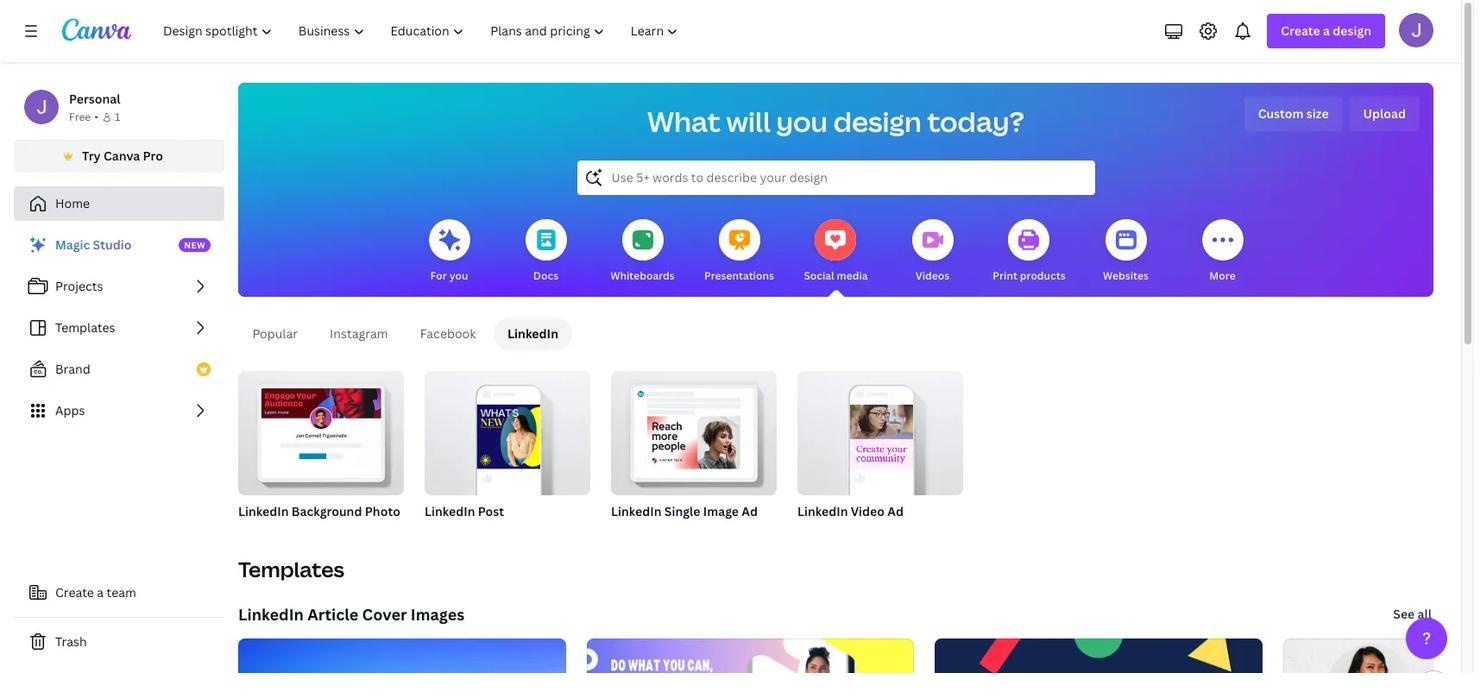 Task type: vqa. For each thing, say whether or not it's contained in the screenshot.
•
yes



Task type: locate. For each thing, give the bounding box(es) containing it.
print
[[993, 268, 1018, 283]]

templates link
[[14, 311, 224, 345]]

0 horizontal spatial a
[[97, 584, 104, 601]]

apps link
[[14, 394, 224, 428]]

2 ad from the left
[[888, 503, 904, 520]]

0 horizontal spatial design
[[834, 103, 922, 140]]

linkedin left background
[[238, 503, 289, 520]]

a up size in the top of the page
[[1323, 22, 1330, 39]]

studio
[[93, 237, 132, 253]]

list
[[14, 228, 224, 428]]

popular
[[252, 325, 298, 342]]

for you
[[430, 268, 468, 283]]

1 horizontal spatial a
[[1323, 22, 1330, 39]]

1 horizontal spatial create
[[1281, 22, 1320, 39]]

group up video
[[798, 364, 963, 495]]

ad
[[742, 503, 758, 520], [888, 503, 904, 520]]

group up 'linkedin background photo'
[[238, 364, 404, 495]]

for
[[430, 268, 447, 283]]

create inside dropdown button
[[1281, 22, 1320, 39]]

post
[[478, 503, 504, 520]]

a for design
[[1323, 22, 1330, 39]]

custom
[[1258, 105, 1304, 122]]

design inside dropdown button
[[1333, 22, 1372, 39]]

create inside 'button'
[[55, 584, 94, 601]]

linkedin left video
[[798, 503, 848, 520]]

you
[[776, 103, 828, 140], [449, 268, 468, 283]]

group up linkedin single image ad
[[611, 364, 777, 495]]

create up custom size
[[1281, 22, 1320, 39]]

top level navigation element
[[152, 14, 694, 48]]

0 horizontal spatial you
[[449, 268, 468, 283]]

1
[[115, 110, 120, 124]]

a
[[1323, 22, 1330, 39], [97, 584, 104, 601]]

0 vertical spatial templates
[[55, 319, 115, 336]]

design
[[1333, 22, 1372, 39], [834, 103, 922, 140]]

design up search search box on the top
[[834, 103, 922, 140]]

will
[[726, 103, 771, 140]]

templates up article
[[238, 555, 344, 584]]

create
[[1281, 22, 1320, 39], [55, 584, 94, 601]]

trash link
[[14, 625, 224, 659]]

group for single
[[611, 364, 777, 495]]

templates
[[55, 319, 115, 336], [238, 555, 344, 584]]

docs
[[533, 268, 559, 283]]

custom size
[[1258, 105, 1329, 122]]

websites button
[[1103, 207, 1149, 297]]

linkedin video ad
[[798, 503, 904, 520]]

create a design button
[[1267, 14, 1385, 48]]

1 vertical spatial templates
[[238, 555, 344, 584]]

1 vertical spatial a
[[97, 584, 104, 601]]

ad right video
[[888, 503, 904, 520]]

media
[[837, 268, 868, 283]]

image
[[703, 503, 739, 520]]

try canva pro
[[82, 148, 163, 164]]

4 group from the left
[[798, 364, 963, 495]]

photo
[[365, 503, 400, 520]]

0 vertical spatial a
[[1323, 22, 1330, 39]]

1 horizontal spatial you
[[776, 103, 828, 140]]

create left team
[[55, 584, 94, 601]]

linkedin
[[507, 325, 558, 342], [238, 503, 289, 520], [425, 503, 475, 520], [611, 503, 662, 520], [798, 503, 848, 520], [238, 604, 304, 625]]

a inside create a team 'button'
[[97, 584, 104, 601]]

0 horizontal spatial create
[[55, 584, 94, 601]]

you right will
[[776, 103, 828, 140]]

what
[[647, 103, 721, 140]]

free
[[69, 110, 91, 124]]

0 vertical spatial design
[[1333, 22, 1372, 39]]

linkedin for linkedin video ad
[[798, 503, 848, 520]]

what will you design today?
[[647, 103, 1024, 140]]

videos button
[[912, 207, 953, 297]]

linkedin for linkedin
[[507, 325, 558, 342]]

try canva pro button
[[14, 140, 224, 173]]

linkedin down docs
[[507, 325, 558, 342]]

linkedin for linkedin background photo
[[238, 503, 289, 520]]

custom size button
[[1244, 97, 1343, 131]]

templates down the projects
[[55, 319, 115, 336]]

1 vertical spatial you
[[449, 268, 468, 283]]

free •
[[69, 110, 98, 124]]

linkedin article cover images
[[238, 604, 465, 625]]

create a team button
[[14, 576, 224, 610]]

create for create a design
[[1281, 22, 1320, 39]]

facebook
[[420, 325, 476, 342]]

see all
[[1393, 606, 1432, 622]]

linkedin inside button
[[507, 325, 558, 342]]

create for create a team
[[55, 584, 94, 601]]

videos
[[916, 268, 950, 283]]

group up post
[[425, 364, 590, 495]]

1 horizontal spatial design
[[1333, 22, 1372, 39]]

instagram button
[[315, 318, 402, 350]]

linkedin left post
[[425, 503, 475, 520]]

linkedin left article
[[238, 604, 304, 625]]

0 horizontal spatial ad
[[742, 503, 758, 520]]

video
[[851, 503, 885, 520]]

magic
[[55, 237, 90, 253]]

presentations button
[[704, 207, 774, 297]]

whiteboards
[[610, 268, 675, 283]]

1 ad from the left
[[742, 503, 758, 520]]

a for team
[[97, 584, 104, 601]]

you right for
[[449, 268, 468, 283]]

1 group from the left
[[238, 364, 404, 495]]

home
[[55, 195, 90, 211]]

linkedin for linkedin post
[[425, 503, 475, 520]]

brand link
[[14, 352, 224, 387]]

ad right image
[[742, 503, 758, 520]]

linkedin inside "group"
[[425, 503, 475, 520]]

canva
[[104, 148, 140, 164]]

a left team
[[97, 584, 104, 601]]

list containing magic studio
[[14, 228, 224, 428]]

None search field
[[577, 161, 1095, 195]]

3 group from the left
[[611, 364, 777, 495]]

brand
[[55, 361, 90, 377]]

docs button
[[525, 207, 567, 297]]

more button
[[1202, 207, 1243, 297]]

2 group from the left
[[425, 364, 590, 495]]

see
[[1393, 606, 1415, 622]]

a inside create a design dropdown button
[[1323, 22, 1330, 39]]

popular button
[[238, 318, 312, 350]]

see all link
[[1392, 597, 1434, 632]]

0 vertical spatial create
[[1281, 22, 1320, 39]]

Search search field
[[612, 161, 1060, 194]]

1 horizontal spatial ad
[[888, 503, 904, 520]]

background
[[292, 503, 362, 520]]

design left jacob simon icon
[[1333, 22, 1372, 39]]

1 vertical spatial create
[[55, 584, 94, 601]]

linkedin single image ad group
[[611, 364, 777, 542]]

linkedin post group
[[425, 364, 590, 542]]

size
[[1307, 105, 1329, 122]]

group
[[238, 364, 404, 495], [425, 364, 590, 495], [611, 364, 777, 495], [798, 364, 963, 495]]

linkedin left single
[[611, 503, 662, 520]]

for you button
[[429, 207, 470, 297]]

facebook button
[[406, 318, 490, 350]]

0 horizontal spatial templates
[[55, 319, 115, 336]]



Task type: describe. For each thing, give the bounding box(es) containing it.
magic studio
[[55, 237, 132, 253]]

websites
[[1103, 268, 1149, 283]]

social
[[804, 268, 834, 283]]

print products
[[993, 268, 1066, 283]]

article
[[307, 604, 358, 625]]

•
[[94, 110, 98, 124]]

print products button
[[993, 207, 1066, 297]]

social media button
[[804, 207, 868, 297]]

cover
[[362, 604, 407, 625]]

projects link
[[14, 269, 224, 304]]

ad inside the linkedin single image ad group
[[742, 503, 758, 520]]

group for video
[[798, 364, 963, 495]]

social media
[[804, 268, 868, 283]]

images
[[411, 604, 465, 625]]

presentations
[[704, 268, 774, 283]]

ad inside the linkedin video ad group
[[888, 503, 904, 520]]

whiteboards button
[[610, 207, 675, 297]]

linkedin post
[[425, 503, 504, 520]]

create a team
[[55, 584, 136, 601]]

personal
[[69, 91, 120, 107]]

more
[[1210, 268, 1236, 283]]

upload button
[[1350, 97, 1420, 131]]

linkedin single image ad
[[611, 503, 758, 520]]

group for post
[[425, 364, 590, 495]]

create a design
[[1281, 22, 1372, 39]]

linkedin for linkedin single image ad
[[611, 503, 662, 520]]

trash
[[55, 634, 87, 650]]

products
[[1020, 268, 1066, 283]]

1 vertical spatial design
[[834, 103, 922, 140]]

instagram
[[330, 325, 388, 342]]

team
[[107, 584, 136, 601]]

group for background
[[238, 364, 404, 495]]

linkedin background photo group
[[238, 364, 404, 542]]

pro
[[143, 148, 163, 164]]

linkedin for linkedin article cover images
[[238, 604, 304, 625]]

new
[[184, 239, 206, 251]]

try
[[82, 148, 101, 164]]

linkedin background photo
[[238, 503, 400, 520]]

linkedin video ad group
[[798, 364, 963, 542]]

upload
[[1363, 105, 1406, 122]]

projects
[[55, 278, 103, 294]]

home link
[[14, 186, 224, 221]]

linkedin button
[[494, 318, 572, 350]]

apps
[[55, 402, 85, 419]]

all
[[1418, 606, 1432, 622]]

single
[[665, 503, 700, 520]]

you inside button
[[449, 268, 468, 283]]

templates inside list
[[55, 319, 115, 336]]

jacob simon image
[[1399, 13, 1434, 47]]

today?
[[927, 103, 1024, 140]]

1 horizontal spatial templates
[[238, 555, 344, 584]]

0 vertical spatial you
[[776, 103, 828, 140]]

linkedin article cover images link
[[238, 604, 465, 625]]



